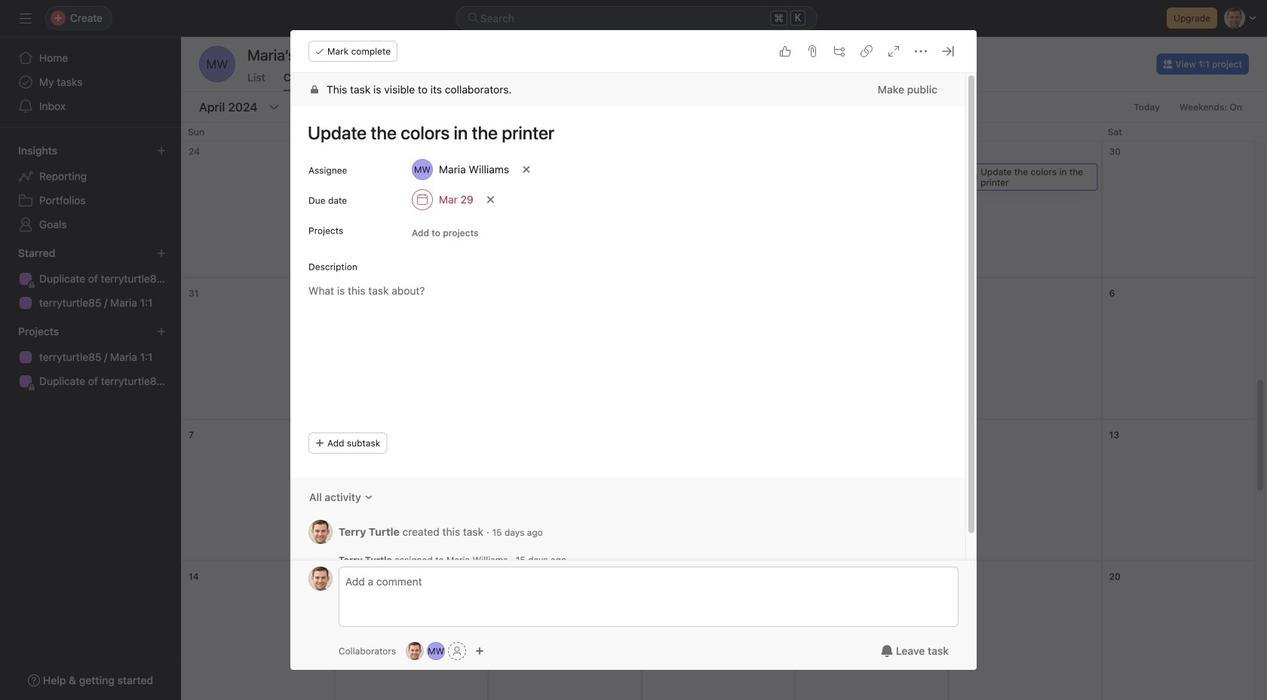 Task type: locate. For each thing, give the bounding box(es) containing it.
close details image
[[942, 45, 954, 57]]

projects element
[[0, 318, 181, 397]]

1 horizontal spatial add or remove collaborators image
[[475, 647, 484, 656]]

open user profile image
[[309, 567, 333, 591]]

attachments: add a file to this task, update the colors in the printer image
[[806, 45, 818, 57]]

add subtask image
[[833, 45, 846, 57]]

0 horizontal spatial add or remove collaborators image
[[427, 643, 445, 661]]

0 likes. click to like this task image
[[779, 45, 791, 57]]

hide sidebar image
[[20, 12, 32, 24]]

main content inside update the colors in the printer dialog
[[290, 73, 965, 586]]

add or remove collaborators image
[[427, 643, 445, 661], [475, 647, 484, 656]]

main content
[[290, 73, 965, 586]]

global element
[[0, 37, 181, 127]]



Task type: vqa. For each thing, say whether or not it's contained in the screenshot.
main content
yes



Task type: describe. For each thing, give the bounding box(es) containing it.
starred element
[[0, 240, 181, 318]]

update the colors in the printer dialog
[[290, 30, 977, 671]]

remove assignee image
[[522, 165, 531, 174]]

open user profile image
[[309, 520, 333, 545]]

add to starred image
[[371, 49, 383, 61]]

copy task link image
[[861, 45, 873, 57]]

add or remove collaborators image
[[406, 643, 424, 661]]

more actions for this task image
[[915, 45, 927, 57]]

Task Name text field
[[298, 115, 947, 150]]

clear due date image
[[486, 195, 495, 204]]

insights element
[[0, 137, 181, 240]]

full screen image
[[888, 45, 900, 57]]



